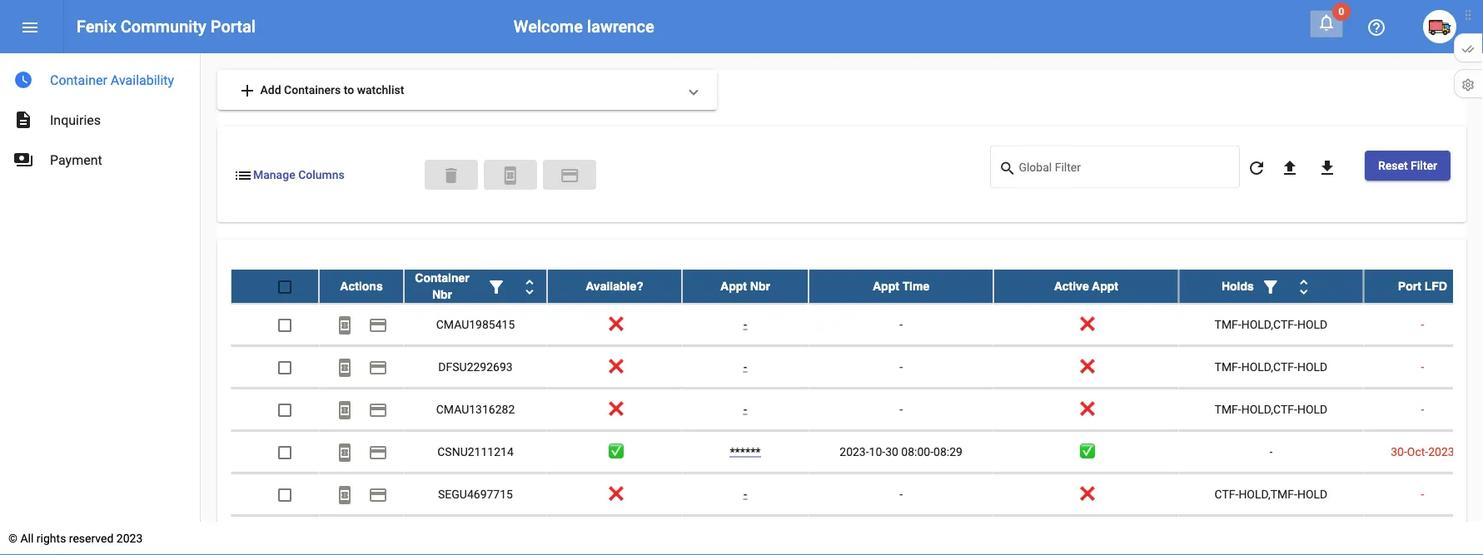 Task type: vqa. For each thing, say whether or not it's contained in the screenshot.


Task type: locate. For each thing, give the bounding box(es) containing it.
file_upload button
[[1274, 151, 1307, 184]]

3 appt from the left
[[1092, 280, 1119, 293]]

1 tmf-hold,ctf-hold from the top
[[1215, 317, 1328, 331]]

payment for dfsu2292693
[[368, 358, 388, 378]]

1 tmf- from the top
[[1215, 317, 1242, 331]]

community
[[121, 17, 206, 36]]

08:29
[[934, 445, 963, 459]]

nbr inside the container nbr
[[432, 288, 452, 301]]

0 horizontal spatial ✅
[[609, 445, 621, 459]]

nbr for appt nbr
[[750, 280, 771, 293]]

2 unfold_more from the left
[[1294, 277, 1314, 297]]

no color image for segu4697715 payment button
[[368, 485, 388, 505]]

no color image containing filter_alt
[[1261, 277, 1281, 297]]

cell
[[231, 516, 319, 556], [319, 516, 404, 556], [404, 516, 547, 556], [547, 516, 682, 556], [682, 516, 809, 556], [809, 516, 994, 556], [994, 516, 1179, 556], [1179, 516, 1364, 556], [1364, 516, 1482, 556]]

port lfd
[[1399, 280, 1448, 293]]

no color image containing watch_later
[[13, 70, 33, 90]]

no color image containing file_download
[[1318, 158, 1338, 178]]

1 horizontal spatial ✅
[[1081, 445, 1092, 459]]

tmf- for cmau1316282
[[1215, 402, 1242, 416]]

fenix community portal
[[77, 17, 256, 36]]

hold,ctf-
[[1242, 317, 1298, 331], [1242, 360, 1298, 374], [1242, 402, 1298, 416]]

1 vertical spatial 2023
[[116, 532, 143, 546]]

delete button
[[425, 160, 478, 190]]

4 - link from the top
[[744, 487, 747, 501]]

1 vertical spatial container
[[415, 271, 470, 285]]

3 - link from the top
[[744, 402, 747, 416]]

no color image containing refresh
[[1247, 158, 1267, 178]]

no color image inside notifications_none popup button
[[1317, 12, 1337, 32]]

container for nbr
[[415, 271, 470, 285]]

tmf-hold,ctf-hold for cmau1985415
[[1215, 317, 1328, 331]]

filter
[[1411, 159, 1438, 172]]

unfold_more for container nbr
[[520, 277, 540, 297]]

4 cell from the left
[[547, 516, 682, 556]]

2023-
[[840, 445, 869, 459]]

no color image containing file_upload
[[1280, 158, 1300, 178]]

filter_alt right holds
[[1261, 277, 1281, 297]]

payment button
[[543, 160, 596, 190], [362, 308, 395, 341], [362, 350, 395, 384], [362, 393, 395, 426], [362, 435, 395, 469], [362, 478, 395, 511]]

tmf-hold,ctf-hold for dfsu2292693
[[1215, 360, 1328, 374]]

no color image inside the file_download button
[[1318, 158, 1338, 178]]

2 unfold_more button from the left
[[1288, 270, 1321, 303]]

1 vertical spatial tmf-
[[1215, 360, 1242, 374]]

0 horizontal spatial container
[[50, 72, 107, 88]]

payment button for cmau1985415
[[362, 308, 395, 341]]

1 unfold_more button from the left
[[513, 270, 546, 303]]

actions column header
[[319, 270, 404, 303]]

grid containing filter_alt
[[231, 270, 1482, 556]]

1 row from the top
[[231, 270, 1482, 304]]

watch_later
[[13, 70, 33, 90]]

csnu2111214
[[438, 445, 514, 459]]

1 horizontal spatial unfold_more button
[[1288, 270, 1321, 303]]

hold,ctf- for cmau1316282
[[1242, 402, 1298, 416]]

no color image inside menu button
[[20, 17, 40, 37]]

unfold_more button up cmau1985415
[[513, 270, 546, 303]]

active
[[1054, 280, 1089, 293]]

unfold_more button for holds
[[1288, 270, 1321, 303]]

0 horizontal spatial filter_alt button
[[480, 270, 513, 303]]

payment
[[560, 165, 580, 185], [368, 315, 388, 335], [368, 358, 388, 378], [368, 400, 388, 420], [368, 443, 388, 463], [368, 485, 388, 505]]

3 row from the top
[[231, 346, 1482, 389]]

-
[[744, 317, 747, 331], [900, 317, 903, 331], [1422, 317, 1425, 331], [744, 360, 747, 374], [900, 360, 903, 374], [1422, 360, 1425, 374], [744, 402, 747, 416], [900, 402, 903, 416], [1422, 402, 1425, 416], [1270, 445, 1273, 459], [744, 487, 747, 501], [900, 487, 903, 501], [1422, 487, 1425, 501]]

2 vertical spatial hold,ctf-
[[1242, 402, 1298, 416]]

5 row from the top
[[231, 431, 1482, 474]]

1 horizontal spatial nbr
[[750, 280, 771, 293]]

book_online for segu4697715
[[335, 485, 355, 505]]

refresh button
[[1240, 151, 1274, 184]]

hold for cmau1316282
[[1298, 402, 1328, 416]]

0 horizontal spatial 2023
[[116, 532, 143, 546]]

add
[[260, 83, 281, 97]]

1 unfold_more from the left
[[520, 277, 540, 297]]

book_online button for dfsu2292693
[[328, 350, 362, 384]]

2 horizontal spatial appt
[[1092, 280, 1119, 293]]

30-oct-2023
[[1391, 445, 1455, 459]]

book_online for csnu2111214
[[335, 443, 355, 463]]

column header
[[404, 270, 547, 303], [1179, 270, 1364, 303]]

3 tmf-hold,ctf-hold from the top
[[1215, 402, 1328, 416]]

no color image containing menu
[[20, 17, 40, 37]]

unfold_more button right holds filter_alt
[[1288, 270, 1321, 303]]

cmau1316282
[[436, 402, 515, 416]]

fenix
[[77, 17, 116, 36]]

4 hold from the top
[[1298, 487, 1328, 501]]

no color image for container nbr's filter_alt popup button
[[486, 277, 506, 297]]

grid
[[231, 270, 1482, 556]]

2 column header from the left
[[1179, 270, 1364, 303]]

lfd
[[1425, 280, 1448, 293]]

holds filter_alt
[[1222, 277, 1281, 297]]

- link for dfsu2292693
[[744, 360, 747, 374]]

3 tmf- from the top
[[1215, 402, 1242, 416]]

no color image containing list
[[233, 165, 253, 185]]

0 horizontal spatial filter_alt
[[486, 277, 506, 297]]

no color image containing unfold_more
[[1294, 277, 1314, 297]]

hold
[[1298, 317, 1328, 331], [1298, 360, 1328, 374], [1298, 402, 1328, 416], [1298, 487, 1328, 501]]

1 horizontal spatial filter_alt
[[1261, 277, 1281, 297]]

active appt
[[1054, 280, 1119, 293]]

list
[[233, 165, 253, 185]]

notifications_none button
[[1310, 10, 1344, 38]]

book_online button for cmau1985415
[[328, 308, 362, 341]]

1 filter_alt button from the left
[[480, 270, 513, 303]]

appt inside "column header"
[[1092, 280, 1119, 293]]

no color image for segu4697715 book_online 'button'
[[335, 485, 355, 505]]

unfold_more button for container nbr
[[513, 270, 546, 303]]

0 vertical spatial 2023
[[1429, 445, 1455, 459]]

book_online for cmau1316282
[[335, 400, 355, 420]]

no color image
[[1317, 12, 1337, 32], [13, 150, 33, 170], [1280, 158, 1300, 178], [999, 159, 1019, 179], [486, 277, 506, 297], [1294, 277, 1314, 297], [335, 358, 355, 378], [368, 358, 388, 378], [335, 400, 355, 420], [368, 443, 388, 463], [335, 485, 355, 505], [368, 485, 388, 505]]

menu button
[[13, 10, 47, 43]]

1 appt from the left
[[721, 280, 747, 293]]

unfold_more button
[[513, 270, 546, 303], [1288, 270, 1321, 303]]

0 vertical spatial container
[[50, 72, 107, 88]]

✅
[[609, 445, 621, 459], [1081, 445, 1092, 459]]

2 filter_alt button from the left
[[1254, 270, 1288, 303]]

1 - link from the top
[[744, 317, 747, 331]]

tmf-
[[1215, 317, 1242, 331], [1215, 360, 1242, 374], [1215, 402, 1242, 416]]

manage
[[253, 168, 295, 182]]

appt time
[[873, 280, 930, 293]]

appt inside column header
[[873, 280, 900, 293]]

book_online button
[[484, 160, 537, 190], [328, 308, 362, 341], [328, 350, 362, 384], [328, 393, 362, 426], [328, 435, 362, 469], [328, 478, 362, 511]]

0 horizontal spatial column header
[[404, 270, 547, 303]]

3 hold,ctf- from the top
[[1242, 402, 1298, 416]]

file_download
[[1318, 158, 1338, 178]]

2 - link from the top
[[744, 360, 747, 374]]

tmf-hold,ctf-hold for cmau1316282
[[1215, 402, 1328, 416]]

❌
[[609, 317, 621, 331], [1081, 317, 1092, 331], [609, 360, 621, 374], [1081, 360, 1092, 374], [609, 402, 621, 416], [1081, 402, 1092, 416], [609, 487, 621, 501], [1081, 487, 1092, 501]]

payment for csnu2111214
[[368, 443, 388, 463]]

2023
[[1429, 445, 1455, 459], [116, 532, 143, 546]]

1 hold from the top
[[1298, 317, 1328, 331]]

0 horizontal spatial unfold_more button
[[513, 270, 546, 303]]

0 horizontal spatial appt
[[721, 280, 747, 293]]

1 vertical spatial hold,ctf-
[[1242, 360, 1298, 374]]

2 tmf-hold,ctf-hold from the top
[[1215, 360, 1328, 374]]

no color image inside unfold_more button
[[1294, 277, 1314, 297]]

menu
[[20, 17, 40, 37]]

0 vertical spatial tmf-hold,ctf-hold
[[1215, 317, 1328, 331]]

no color image containing notifications_none
[[1317, 12, 1337, 32]]

filter_alt up cmau1985415
[[486, 277, 506, 297]]

1 horizontal spatial appt
[[873, 280, 900, 293]]

hold,tmf-
[[1239, 487, 1298, 501]]

reset filter button
[[1365, 151, 1451, 181]]

2 hold from the top
[[1298, 360, 1328, 374]]

notifications_none
[[1317, 12, 1337, 32]]

1 horizontal spatial 2023
[[1429, 445, 1455, 459]]

filter_alt button
[[480, 270, 513, 303], [1254, 270, 1288, 303]]

delete
[[442, 165, 462, 185]]

1 horizontal spatial unfold_more
[[1294, 277, 1314, 297]]

book_online
[[501, 165, 521, 185], [335, 315, 355, 335], [335, 358, 355, 378], [335, 400, 355, 420], [335, 443, 355, 463], [335, 485, 355, 505]]

no color image for payment button for dfsu2292693
[[368, 358, 388, 378]]

- link
[[744, 317, 747, 331], [744, 360, 747, 374], [744, 402, 747, 416], [744, 487, 747, 501]]

row
[[231, 270, 1482, 304], [231, 304, 1482, 346], [231, 346, 1482, 389], [231, 389, 1482, 431], [231, 431, 1482, 474], [231, 474, 1482, 516], [231, 516, 1482, 556]]

30-
[[1391, 445, 1408, 459]]

no color image containing unfold_more
[[520, 277, 540, 297]]

0 horizontal spatial unfold_more
[[520, 277, 540, 297]]

1 horizontal spatial filter_alt button
[[1254, 270, 1288, 303]]

portal
[[211, 17, 256, 36]]

no color image containing filter_alt
[[486, 277, 506, 297]]

appt for appt nbr
[[721, 280, 747, 293]]

6 cell from the left
[[809, 516, 994, 556]]

available? column header
[[547, 270, 682, 303]]

1 vertical spatial tmf-hold,ctf-hold
[[1215, 360, 1328, 374]]

no color image containing add
[[237, 81, 257, 101]]

search
[[999, 160, 1017, 177]]

container up inquiries
[[50, 72, 107, 88]]

available?
[[586, 280, 644, 293]]

no color image inside filter_alt popup button
[[486, 277, 506, 297]]

2023 right 30-
[[1429, 445, 1455, 459]]

5 cell from the left
[[682, 516, 809, 556]]

no color image
[[20, 17, 40, 37], [1367, 17, 1387, 37], [13, 70, 33, 90], [237, 81, 257, 101], [13, 110, 33, 130], [1247, 158, 1267, 178], [1318, 158, 1338, 178], [233, 165, 253, 185], [501, 165, 521, 185], [560, 165, 580, 185], [520, 277, 540, 297], [1261, 277, 1281, 297], [335, 315, 355, 335], [368, 315, 388, 335], [368, 400, 388, 420], [335, 443, 355, 463]]

appt inside column header
[[721, 280, 747, 293]]

book_online for cmau1985415
[[335, 315, 355, 335]]

no color image inside file_upload button
[[1280, 158, 1300, 178]]

watchlist
[[357, 83, 404, 97]]

1 horizontal spatial container
[[415, 271, 470, 285]]

hold,ctf- for cmau1985415
[[1242, 317, 1298, 331]]

- link for segu4697715
[[744, 487, 747, 501]]

container
[[50, 72, 107, 88], [415, 271, 470, 285]]

navigation
[[0, 53, 200, 180]]

container up cmau1985415
[[415, 271, 470, 285]]

unfold_more
[[520, 277, 540, 297], [1294, 277, 1314, 297]]

welcome
[[514, 17, 583, 36]]

2 vertical spatial tmf-
[[1215, 402, 1242, 416]]

1 horizontal spatial column header
[[1179, 270, 1364, 303]]

containers
[[284, 83, 341, 97]]

no color image for book_online 'button' for cmau1316282
[[335, 400, 355, 420]]

container inside column header
[[415, 271, 470, 285]]

nbr
[[750, 280, 771, 293], [432, 288, 452, 301]]

2023 right the reserved
[[116, 532, 143, 546]]

2 vertical spatial tmf-hold,ctf-hold
[[1215, 402, 1328, 416]]

1 hold,ctf- from the top
[[1242, 317, 1298, 331]]

container availability
[[50, 72, 174, 88]]

******
[[730, 445, 761, 459]]

no color image inside help_outline popup button
[[1367, 17, 1387, 37]]

2 ✅ from the left
[[1081, 445, 1092, 459]]

0 vertical spatial hold,ctf-
[[1242, 317, 1298, 331]]

no color image containing description
[[13, 110, 33, 130]]

2023-10-30 08:00-08:29
[[840, 445, 963, 459]]

container nbr
[[415, 271, 470, 301]]

filter_alt
[[486, 277, 506, 297], [1261, 277, 1281, 297]]

2 hold,ctf- from the top
[[1242, 360, 1298, 374]]

payment
[[50, 152, 102, 168]]

welcome lawrence
[[514, 17, 654, 36]]

1 filter_alt from the left
[[486, 277, 506, 297]]

reset filter
[[1379, 159, 1438, 172]]

2 cell from the left
[[319, 516, 404, 556]]

1 ✅ from the left
[[609, 445, 621, 459]]

0 vertical spatial tmf-
[[1215, 317, 1242, 331]]

add
[[237, 81, 257, 101]]

no color image containing help_outline
[[1367, 17, 1387, 37]]

reset
[[1379, 159, 1408, 172]]

appt
[[721, 280, 747, 293], [873, 280, 900, 293], [1092, 280, 1119, 293]]

3 hold from the top
[[1298, 402, 1328, 416]]

0 horizontal spatial nbr
[[432, 288, 452, 301]]

2 appt from the left
[[873, 280, 900, 293]]

book_online for dfsu2292693
[[335, 358, 355, 378]]

tmf-hold,ctf-hold
[[1215, 317, 1328, 331], [1215, 360, 1328, 374], [1215, 402, 1328, 416]]

2 tmf- from the top
[[1215, 360, 1242, 374]]



Task type: describe. For each thing, give the bounding box(es) containing it.
help_outline
[[1367, 17, 1387, 37]]

2 row from the top
[[231, 304, 1482, 346]]

ctf-
[[1215, 487, 1239, 501]]

4 row from the top
[[231, 389, 1482, 431]]

list manage columns
[[233, 165, 345, 185]]

filter_alt inside popup button
[[486, 277, 506, 297]]

reserved
[[69, 532, 114, 546]]

lawrence
[[587, 17, 654, 36]]

1 cell from the left
[[231, 516, 319, 556]]

filter_alt button for container nbr
[[480, 270, 513, 303]]

appt time column header
[[809, 270, 994, 303]]

help_outline button
[[1360, 10, 1394, 43]]

no color image for notifications_none popup button
[[1317, 12, 1337, 32]]

3 cell from the left
[[404, 516, 547, 556]]

no color image for file_upload button
[[1280, 158, 1300, 178]]

columns
[[298, 168, 345, 182]]

© all rights reserved 2023
[[8, 532, 143, 546]]

inquiries
[[50, 112, 101, 128]]

to
[[344, 83, 354, 97]]

payment for cmau1985415
[[368, 315, 388, 335]]

cmau1985415
[[436, 317, 515, 331]]

payment for cmau1316282
[[368, 400, 388, 420]]

payment for segu4697715
[[368, 485, 388, 505]]

description
[[13, 110, 33, 130]]

time
[[903, 280, 930, 293]]

- link for cmau1985415
[[744, 317, 747, 331]]

1 column header from the left
[[404, 270, 547, 303]]

file_download button
[[1311, 151, 1344, 184]]

2023 inside grid
[[1429, 445, 1455, 459]]

nbr for container nbr
[[432, 288, 452, 301]]

navigation containing watch_later
[[0, 53, 200, 180]]

oct-
[[1408, 445, 1429, 459]]

no color image inside unfold_more button
[[520, 277, 540, 297]]

appt nbr column header
[[682, 270, 809, 303]]

©
[[8, 532, 17, 546]]

no color image inside refresh button
[[1247, 158, 1267, 178]]

****** link
[[730, 445, 761, 459]]

7 cell from the left
[[994, 516, 1179, 556]]

segu4697715
[[438, 487, 513, 501]]

hold for cmau1985415
[[1298, 317, 1328, 331]]

2 filter_alt from the left
[[1261, 277, 1281, 297]]

appt for appt time
[[873, 280, 900, 293]]

6 row from the top
[[231, 474, 1482, 516]]

tmf- for cmau1985415
[[1215, 317, 1242, 331]]

delete image
[[442, 165, 462, 185]]

hold for segu4697715
[[1298, 487, 1328, 501]]

actions
[[340, 280, 383, 293]]

no color image containing search
[[999, 159, 1019, 179]]

Global Watchlist Filter field
[[1019, 164, 1232, 177]]

row containing filter_alt
[[231, 270, 1482, 304]]

no color image containing payments
[[13, 150, 33, 170]]

file_upload
[[1280, 158, 1300, 178]]

filter_alt button for holds
[[1254, 270, 1288, 303]]

port lfd column header
[[1364, 270, 1482, 303]]

active appt column header
[[994, 270, 1179, 303]]

add add containers to watchlist
[[237, 81, 404, 101]]

30
[[886, 445, 899, 459]]

no color image for unfold_more button associated with holds
[[1294, 277, 1314, 297]]

dfsu2292693
[[438, 360, 513, 374]]

payments
[[13, 150, 33, 170]]

holds
[[1222, 280, 1254, 293]]

rights
[[37, 532, 66, 546]]

payment button for csnu2111214
[[362, 435, 395, 469]]

book_online button for csnu2111214
[[328, 435, 362, 469]]

no color image for csnu2111214's payment button
[[368, 443, 388, 463]]

payment button for segu4697715
[[362, 478, 395, 511]]

7 row from the top
[[231, 516, 1482, 556]]

payment button for dfsu2292693
[[362, 350, 395, 384]]

container for availability
[[50, 72, 107, 88]]

all
[[20, 532, 34, 546]]

appt nbr
[[721, 280, 771, 293]]

hold,ctf- for dfsu2292693
[[1242, 360, 1298, 374]]

no color image inside filter_alt popup button
[[1261, 277, 1281, 297]]

10-
[[869, 445, 886, 459]]

8 cell from the left
[[1179, 516, 1364, 556]]

refresh
[[1247, 158, 1267, 178]]

payment button for cmau1316282
[[362, 393, 395, 426]]

ctf-hold,tmf-hold
[[1215, 487, 1328, 501]]

9 cell from the left
[[1364, 516, 1482, 556]]

book_online button for cmau1316282
[[328, 393, 362, 426]]

tmf- for dfsu2292693
[[1215, 360, 1242, 374]]

08:00-
[[902, 445, 934, 459]]

no color image for book_online 'button' related to dfsu2292693
[[335, 358, 355, 378]]

- link for cmau1316282
[[744, 402, 747, 416]]

availability
[[111, 72, 174, 88]]

book_online button for segu4697715
[[328, 478, 362, 511]]

unfold_more for holds
[[1294, 277, 1314, 297]]

port
[[1399, 280, 1422, 293]]

hold for dfsu2292693
[[1298, 360, 1328, 374]]



